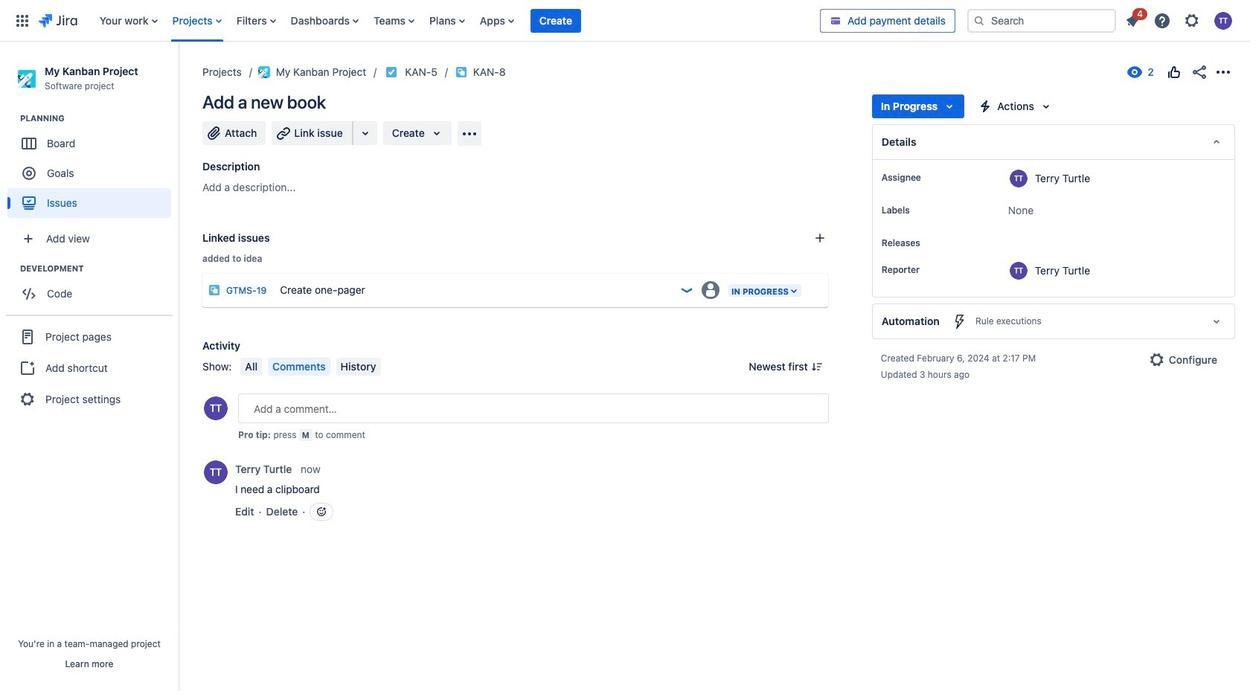 Task type: locate. For each thing, give the bounding box(es) containing it.
list item
[[531, 0, 581, 41], [1120, 6, 1148, 32]]

1 more information about terry turtle image from the top
[[1010, 170, 1028, 188]]

0 vertical spatial more information about terry turtle image
[[1010, 170, 1028, 188]]

appswitcher icon image
[[13, 12, 31, 29]]

jira image
[[39, 12, 77, 29], [39, 12, 77, 29]]

2 vertical spatial group
[[6, 315, 173, 421]]

1 heading from the top
[[20, 113, 178, 124]]

list up vote options: no one has voted for this issue yet. 'icon'
[[1120, 6, 1242, 34]]

0 vertical spatial group
[[7, 113, 178, 223]]

vote options: no one has voted for this issue yet. image
[[1166, 63, 1184, 81]]

primary element
[[9, 0, 820, 41]]

list
[[92, 0, 820, 41], [1120, 6, 1242, 34]]

help image
[[1154, 12, 1172, 29]]

settings image
[[1184, 12, 1201, 29]]

details element
[[872, 124, 1236, 160]]

menu bar
[[238, 358, 384, 376]]

actions image
[[1215, 63, 1233, 81]]

group
[[7, 113, 178, 223], [7, 263, 178, 314], [6, 315, 173, 421]]

1 horizontal spatial list item
[[1120, 6, 1148, 32]]

0 horizontal spatial list item
[[531, 0, 581, 41]]

priority: low image
[[680, 283, 694, 298]]

2 more information about terry turtle image from the top
[[1010, 262, 1028, 280]]

Add a comment… field
[[238, 394, 829, 424]]

2 heading from the top
[[20, 263, 178, 275]]

more information about terry turtle image for assignee pin to top. only you can see pinned fields. image
[[1010, 170, 1028, 188]]

heading
[[20, 113, 178, 124], [20, 263, 178, 275]]

heading for group for planning image
[[20, 113, 178, 124]]

your profile and settings image
[[1215, 12, 1233, 29]]

0 vertical spatial heading
[[20, 113, 178, 124]]

more information about terry turtle image down details element
[[1010, 170, 1028, 188]]

more information about terry turtle image
[[1010, 170, 1028, 188], [1010, 262, 1028, 280]]

1 vertical spatial more information about terry turtle image
[[1010, 262, 1028, 280]]

planning image
[[2, 110, 20, 127]]

1 vertical spatial group
[[7, 263, 178, 314]]

task image
[[386, 66, 398, 78]]

heading for development image group
[[20, 263, 178, 275]]

banner
[[0, 0, 1251, 42]]

Search field
[[968, 9, 1117, 32]]

more information about terry turtle image up automation element
[[1010, 262, 1028, 280]]

1 vertical spatial heading
[[20, 263, 178, 275]]

labels pin to top. only you can see pinned fields. image
[[913, 205, 925, 217]]

sidebar navigation image
[[162, 60, 195, 89]]

list up subtask icon
[[92, 0, 820, 41]]

group for planning image
[[7, 113, 178, 223]]

add app image
[[461, 125, 478, 143]]

None search field
[[968, 9, 1117, 32]]



Task type: vqa. For each thing, say whether or not it's contained in the screenshot.
Issue type: Sub-task icon
yes



Task type: describe. For each thing, give the bounding box(es) containing it.
0 horizontal spatial list
[[92, 0, 820, 41]]

goal image
[[22, 167, 36, 180]]

development image
[[2, 260, 20, 278]]

search image
[[974, 15, 986, 26]]

notifications image
[[1124, 12, 1142, 29]]

link an issue image
[[814, 232, 826, 244]]

group for development image
[[7, 263, 178, 314]]

subtask image
[[455, 66, 467, 78]]

1 horizontal spatial list
[[1120, 6, 1242, 34]]

assignee pin to top. only you can see pinned fields. image
[[924, 172, 936, 184]]

automation element
[[872, 304, 1236, 339]]

issue type: sub-task image
[[208, 284, 220, 296]]

add reaction image
[[316, 506, 328, 518]]

link web pages and more image
[[356, 124, 374, 142]]

sidebar element
[[0, 42, 179, 692]]

more information about terry turtle image
[[204, 461, 228, 485]]

my kanban project image
[[258, 66, 270, 78]]

more information about terry turtle image for reporter pin to top. only you can see pinned fields. image
[[1010, 262, 1028, 280]]

copy link to issue image
[[503, 66, 515, 77]]

reporter pin to top. only you can see pinned fields. image
[[923, 264, 935, 276]]



